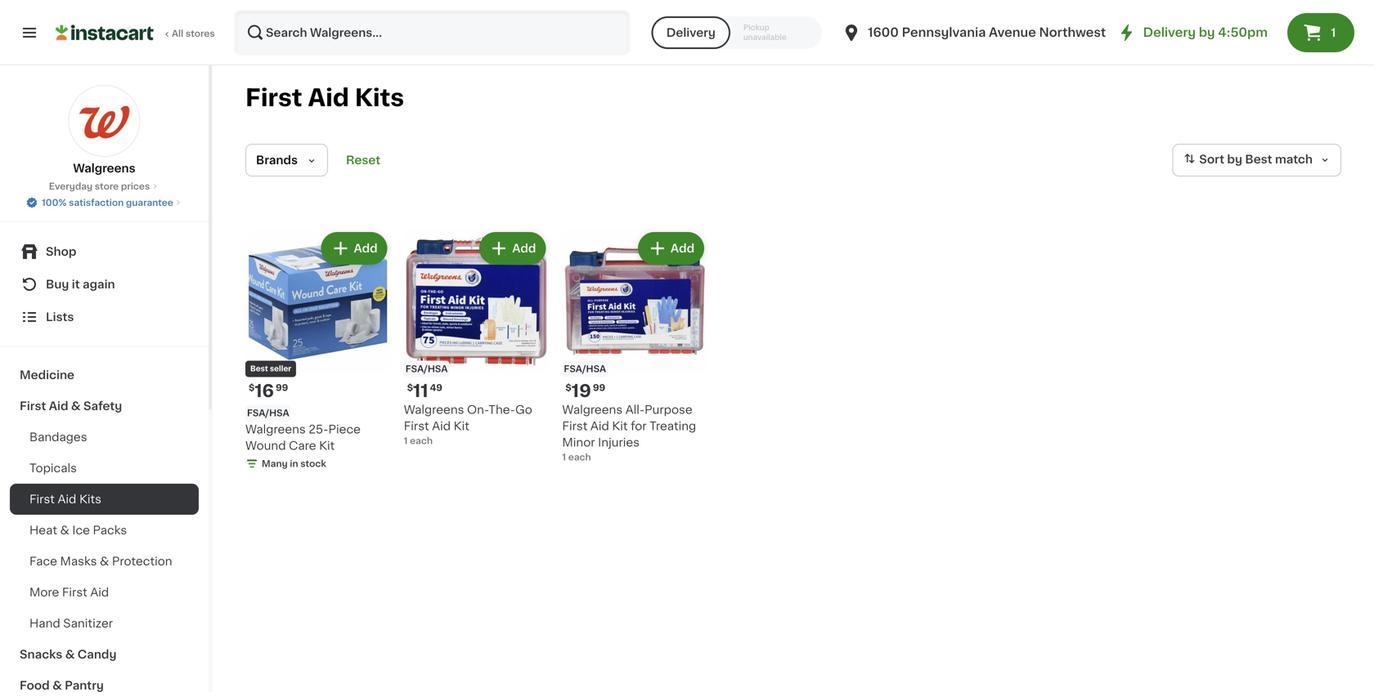 Task type: describe. For each thing, give the bounding box(es) containing it.
reset button
[[341, 144, 385, 177]]

25-
[[309, 424, 328, 436]]

& for pantry
[[52, 680, 62, 692]]

1600 pennsylvania avenue northwest
[[868, 27, 1106, 38]]

walgreens 25-piece wound care kit
[[245, 424, 361, 452]]

food & pantry
[[20, 680, 104, 692]]

1 inside walgreens on-the-go first aid kit 1 each
[[404, 437, 408, 446]]

walgreens on-the-go first aid kit 1 each
[[404, 405, 532, 446]]

first inside walgreens on-the-go first aid kit 1 each
[[404, 421, 429, 432]]

16
[[255, 383, 274, 400]]

$ 16 99
[[249, 383, 288, 400]]

1600 pennsylvania avenue northwest button
[[842, 10, 1106, 56]]

many
[[262, 460, 288, 469]]

snacks & candy
[[20, 649, 117, 661]]

99 for 19
[[593, 384, 605, 393]]

delivery by 4:50pm
[[1143, 27, 1268, 38]]

$ for 11
[[407, 384, 413, 393]]

1 horizontal spatial first aid kits
[[245, 86, 404, 110]]

purpose
[[645, 405, 693, 416]]

& for candy
[[65, 649, 75, 661]]

0 horizontal spatial fsa/hsa
[[247, 409, 289, 418]]

wound
[[245, 441, 286, 452]]

$ 11 49
[[407, 383, 442, 400]]

safety
[[83, 401, 122, 412]]

walgreens for walgreens
[[73, 163, 135, 174]]

packs
[[93, 525, 127, 537]]

aid inside walgreens all-purpose first aid kit for treating minor injuries 1 each
[[590, 421, 609, 432]]

more
[[29, 587, 59, 599]]

kit for walgreens all-purpose first aid kit for treating minor injuries 1 each
[[612, 421, 628, 432]]

medicine
[[20, 370, 74, 381]]

all
[[172, 29, 183, 38]]

$ for 16
[[249, 384, 255, 393]]

by for sort
[[1227, 154, 1242, 165]]

first inside "link"
[[20, 401, 46, 412]]

aid down face masks & protection
[[90, 587, 109, 599]]

first aid & safety
[[20, 401, 122, 412]]

$ 19 99
[[566, 383, 605, 400]]

shop
[[46, 246, 76, 258]]

buy it again link
[[10, 268, 199, 301]]

product group containing 11
[[404, 229, 549, 448]]

& right the masks
[[100, 556, 109, 568]]

stores
[[186, 29, 215, 38]]

first up heat
[[29, 494, 55, 505]]

1 add from the left
[[354, 243, 378, 254]]

each inside walgreens all-purpose first aid kit for treating minor injuries 1 each
[[568, 453, 591, 462]]

topicals
[[29, 463, 77, 474]]

everyday store prices link
[[49, 180, 160, 193]]

sort
[[1199, 154, 1224, 165]]

add for 19
[[671, 243, 694, 254]]

lists link
[[10, 301, 199, 334]]

match
[[1275, 154, 1313, 165]]

face
[[29, 556, 57, 568]]

$ for 19
[[566, 384, 572, 393]]

snacks & candy link
[[10, 640, 199, 671]]

avenue
[[989, 27, 1036, 38]]

delivery button
[[652, 16, 730, 49]]

pantry
[[65, 680, 104, 692]]

hand
[[29, 618, 60, 630]]

pennsylvania
[[902, 27, 986, 38]]

walgreens logo image
[[68, 85, 140, 157]]

buy
[[46, 279, 69, 290]]

more first aid link
[[10, 577, 199, 609]]

1 inside walgreens all-purpose first aid kit for treating minor injuries 1 each
[[562, 453, 566, 462]]

delivery for delivery
[[666, 27, 716, 38]]

walgreens for walgreens all-purpose first aid kit for treating minor injuries 1 each
[[562, 405, 623, 416]]

1 button
[[1287, 13, 1354, 52]]

sanitizer
[[63, 618, 113, 630]]

aid inside walgreens on-the-go first aid kit 1 each
[[432, 421, 451, 432]]

aid inside "link"
[[49, 401, 68, 412]]

& left safety
[[71, 401, 81, 412]]

walgreens all-purpose first aid kit for treating minor injuries 1 each
[[562, 405, 696, 462]]

food
[[20, 680, 50, 692]]

northwest
[[1039, 27, 1106, 38]]

snacks
[[20, 649, 62, 661]]

masks
[[60, 556, 97, 568]]

best for best match
[[1245, 154, 1272, 165]]

by for delivery
[[1199, 27, 1215, 38]]

1 add button from the left
[[323, 234, 386, 263]]

food & pantry link
[[10, 671, 199, 693]]

all-
[[625, 405, 645, 416]]

4:50pm
[[1218, 27, 1268, 38]]

seller
[[270, 366, 291, 373]]

walgreens link
[[68, 85, 140, 177]]

on-
[[467, 405, 489, 416]]

many in stock
[[262, 460, 326, 469]]

delivery for delivery by 4:50pm
[[1143, 27, 1196, 38]]

minor
[[562, 437, 595, 449]]

bandages link
[[10, 422, 199, 453]]

again
[[83, 279, 115, 290]]

buy it again
[[46, 279, 115, 290]]

prices
[[121, 182, 150, 191]]

first aid kits link
[[10, 484, 199, 515]]

hand sanitizer
[[29, 618, 113, 630]]

Best match Sort by field
[[1172, 144, 1341, 177]]

product group containing 16
[[245, 229, 391, 474]]



Task type: locate. For each thing, give the bounding box(es) containing it.
fsa/hsa for 11
[[405, 365, 448, 374]]

2 horizontal spatial $
[[566, 384, 572, 393]]

it
[[72, 279, 80, 290]]

walgreens up wound
[[245, 424, 306, 436]]

11
[[413, 383, 428, 400]]

shop link
[[10, 236, 199, 268]]

best inside product group
[[250, 366, 268, 373]]

& left ice on the bottom left of the page
[[60, 525, 69, 537]]

first down medicine
[[20, 401, 46, 412]]

kit up the injuries
[[612, 421, 628, 432]]

kits
[[355, 86, 404, 110], [79, 494, 101, 505]]

hand sanitizer link
[[10, 609, 199, 640]]

1 horizontal spatial each
[[568, 453, 591, 462]]

0 horizontal spatial $
[[249, 384, 255, 393]]

1 inside "button"
[[1331, 27, 1336, 38]]

stock
[[300, 460, 326, 469]]

first aid kits down topicals
[[29, 494, 101, 505]]

add
[[354, 243, 378, 254], [512, 243, 536, 254], [671, 243, 694, 254]]

2 horizontal spatial product group
[[562, 229, 708, 464]]

first right more
[[62, 587, 87, 599]]

1 vertical spatial each
[[568, 453, 591, 462]]

& right food
[[52, 680, 62, 692]]

best left the seller
[[250, 366, 268, 373]]

kits inside first aid kits link
[[79, 494, 101, 505]]

aid up heat & ice packs
[[58, 494, 76, 505]]

$ inside $ 16 99
[[249, 384, 255, 393]]

1 horizontal spatial kits
[[355, 86, 404, 110]]

aid
[[308, 86, 349, 110], [49, 401, 68, 412], [432, 421, 451, 432], [590, 421, 609, 432], [58, 494, 76, 505], [90, 587, 109, 599]]

100% satisfaction guarantee button
[[25, 193, 183, 209]]

0 horizontal spatial 99
[[276, 384, 288, 393]]

lists
[[46, 312, 74, 323]]

delivery inside button
[[666, 27, 716, 38]]

fsa/hsa for 19
[[564, 365, 606, 374]]

instacart logo image
[[56, 23, 154, 43]]

0 vertical spatial each
[[410, 437, 433, 446]]

kit down 25-
[[319, 441, 335, 452]]

care
[[289, 441, 316, 452]]

kit inside walgreens all-purpose first aid kit for treating minor injuries 1 each
[[612, 421, 628, 432]]

3 add from the left
[[671, 243, 694, 254]]

$ left 49
[[407, 384, 413, 393]]

protection
[[112, 556, 172, 568]]

walgreens
[[73, 163, 135, 174], [404, 405, 464, 416], [562, 405, 623, 416], [245, 424, 306, 436]]

kits up the reset
[[355, 86, 404, 110]]

99
[[276, 384, 288, 393], [593, 384, 605, 393]]

$ inside $ 19 99
[[566, 384, 572, 393]]

everyday
[[49, 182, 92, 191]]

0 vertical spatial by
[[1199, 27, 1215, 38]]

store
[[95, 182, 119, 191]]

3 product group from the left
[[562, 229, 708, 464]]

1 horizontal spatial best
[[1245, 154, 1272, 165]]

0 horizontal spatial add button
[[323, 234, 386, 263]]

0 vertical spatial best
[[1245, 154, 1272, 165]]

topicals link
[[10, 453, 199, 484]]

best seller
[[250, 366, 291, 373]]

1600
[[868, 27, 899, 38]]

0 horizontal spatial kits
[[79, 494, 101, 505]]

99 inside $ 16 99
[[276, 384, 288, 393]]

1
[[1331, 27, 1336, 38], [404, 437, 408, 446], [562, 453, 566, 462]]

brands
[[256, 155, 298, 166]]

3 $ from the left
[[566, 384, 572, 393]]

1 vertical spatial kits
[[79, 494, 101, 505]]

product group containing 19
[[562, 229, 708, 464]]

2 vertical spatial 1
[[562, 453, 566, 462]]

walgreens inside walgreens all-purpose first aid kit for treating minor injuries 1 each
[[562, 405, 623, 416]]

reset
[[346, 155, 380, 166]]

sort by
[[1199, 154, 1242, 165]]

0 horizontal spatial delivery
[[666, 27, 716, 38]]

1 product group from the left
[[245, 229, 391, 474]]

aid up the injuries
[[590, 421, 609, 432]]

add for 11
[[512, 243, 536, 254]]

by left "4:50pm"
[[1199, 27, 1215, 38]]

by
[[1199, 27, 1215, 38], [1227, 154, 1242, 165]]

2 horizontal spatial 1
[[1331, 27, 1336, 38]]

0 horizontal spatial 1
[[404, 437, 408, 446]]

kit inside walgreens 25-piece wound care kit
[[319, 441, 335, 452]]

the-
[[489, 405, 515, 416]]

heat
[[29, 525, 57, 537]]

100%
[[42, 198, 67, 207]]

2 99 from the left
[[593, 384, 605, 393]]

all stores link
[[56, 10, 216, 56]]

kits up ice on the bottom left of the page
[[79, 494, 101, 505]]

99 right 19
[[593, 384, 605, 393]]

$ down best seller
[[249, 384, 255, 393]]

best match
[[1245, 154, 1313, 165]]

Search field
[[236, 11, 629, 54]]

49
[[430, 384, 442, 393]]

first inside walgreens all-purpose first aid kit for treating minor injuries 1 each
[[562, 421, 588, 432]]

best inside field
[[1245, 154, 1272, 165]]

first up "brands"
[[245, 86, 302, 110]]

fsa/hsa down $ 16 99 on the left bottom of the page
[[247, 409, 289, 418]]

kit inside walgreens on-the-go first aid kit 1 each
[[454, 421, 469, 432]]

each down 11
[[410, 437, 433, 446]]

kit
[[454, 421, 469, 432], [612, 421, 628, 432], [319, 441, 335, 452]]

&
[[71, 401, 81, 412], [60, 525, 69, 537], [100, 556, 109, 568], [65, 649, 75, 661], [52, 680, 62, 692]]

& for ice
[[60, 525, 69, 537]]

first aid kits up the brands dropdown button
[[245, 86, 404, 110]]

heat & ice packs
[[29, 525, 127, 537]]

walgreens inside walgreens 25-piece wound care kit
[[245, 424, 306, 436]]

$ up minor
[[566, 384, 572, 393]]

99 inside $ 19 99
[[593, 384, 605, 393]]

walgreens for walgreens 25-piece wound care kit
[[245, 424, 306, 436]]

each
[[410, 437, 433, 446], [568, 453, 591, 462]]

0 horizontal spatial kit
[[319, 441, 335, 452]]

1 99 from the left
[[276, 384, 288, 393]]

best left match
[[1245, 154, 1272, 165]]

fsa/hsa up 49
[[405, 365, 448, 374]]

candy
[[78, 649, 117, 661]]

in
[[290, 460, 298, 469]]

first up minor
[[562, 421, 588, 432]]

2 horizontal spatial add button
[[640, 234, 703, 263]]

0 vertical spatial kits
[[355, 86, 404, 110]]

kit down on-
[[454, 421, 469, 432]]

add button for 19
[[640, 234, 703, 263]]

1 horizontal spatial by
[[1227, 154, 1242, 165]]

1 $ from the left
[[249, 384, 255, 393]]

face masks & protection link
[[10, 546, 199, 577]]

1 horizontal spatial 1
[[562, 453, 566, 462]]

bandages
[[29, 432, 87, 443]]

guarantee
[[126, 198, 173, 207]]

0 horizontal spatial each
[[410, 437, 433, 446]]

best for best seller
[[250, 366, 268, 373]]

delivery
[[1143, 27, 1196, 38], [666, 27, 716, 38]]

satisfaction
[[69, 198, 124, 207]]

best
[[1245, 154, 1272, 165], [250, 366, 268, 373]]

2 horizontal spatial kit
[[612, 421, 628, 432]]

2 horizontal spatial add
[[671, 243, 694, 254]]

medicine link
[[10, 360, 199, 391]]

walgreens inside walgreens on-the-go first aid kit 1 each
[[404, 405, 464, 416]]

kit for walgreens 25-piece wound care kit
[[319, 441, 335, 452]]

None search field
[[234, 10, 630, 56]]

1 horizontal spatial add button
[[481, 234, 544, 263]]

first down 11
[[404, 421, 429, 432]]

brands button
[[245, 144, 328, 177]]

each inside walgreens on-the-go first aid kit 1 each
[[410, 437, 433, 446]]

face masks & protection
[[29, 556, 172, 568]]

aid up the reset
[[308, 86, 349, 110]]

walgreens down $ 19 99
[[562, 405, 623, 416]]

19
[[572, 383, 591, 400]]

product group
[[245, 229, 391, 474], [404, 229, 549, 448], [562, 229, 708, 464]]

2 add from the left
[[512, 243, 536, 254]]

99 for 16
[[276, 384, 288, 393]]

for
[[631, 421, 647, 432]]

2 add button from the left
[[481, 234, 544, 263]]

& left candy
[[65, 649, 75, 661]]

$ inside $ 11 49
[[407, 384, 413, 393]]

0 horizontal spatial add
[[354, 243, 378, 254]]

1 horizontal spatial 99
[[593, 384, 605, 393]]

service type group
[[652, 16, 822, 49]]

each down minor
[[568, 453, 591, 462]]

aid up bandages
[[49, 401, 68, 412]]

delivery by 4:50pm link
[[1117, 23, 1268, 43]]

2 $ from the left
[[407, 384, 413, 393]]

2 horizontal spatial fsa/hsa
[[564, 365, 606, 374]]

1 vertical spatial best
[[250, 366, 268, 373]]

1 horizontal spatial kit
[[454, 421, 469, 432]]

first
[[245, 86, 302, 110], [20, 401, 46, 412], [404, 421, 429, 432], [562, 421, 588, 432], [29, 494, 55, 505], [62, 587, 87, 599]]

walgreens for walgreens on-the-go first aid kit 1 each
[[404, 405, 464, 416]]

99 right the 16
[[276, 384, 288, 393]]

aid down 49
[[432, 421, 451, 432]]

by right sort
[[1227, 154, 1242, 165]]

1 horizontal spatial product group
[[404, 229, 549, 448]]

treating
[[649, 421, 696, 432]]

0 horizontal spatial product group
[[245, 229, 391, 474]]

1 horizontal spatial delivery
[[1143, 27, 1196, 38]]

1 horizontal spatial $
[[407, 384, 413, 393]]

0 horizontal spatial first aid kits
[[29, 494, 101, 505]]

walgreens down $ 11 49
[[404, 405, 464, 416]]

fsa/hsa up $ 19 99
[[564, 365, 606, 374]]

1 horizontal spatial add
[[512, 243, 536, 254]]

injuries
[[598, 437, 640, 449]]

by inside field
[[1227, 154, 1242, 165]]

0 vertical spatial first aid kits
[[245, 86, 404, 110]]

more first aid
[[29, 587, 109, 599]]

everyday store prices
[[49, 182, 150, 191]]

1 horizontal spatial fsa/hsa
[[405, 365, 448, 374]]

2 product group from the left
[[404, 229, 549, 448]]

all stores
[[172, 29, 215, 38]]

1 vertical spatial first aid kits
[[29, 494, 101, 505]]

3 add button from the left
[[640, 234, 703, 263]]

piece
[[328, 424, 361, 436]]

walgreens up everyday store prices link
[[73, 163, 135, 174]]

0 horizontal spatial by
[[1199, 27, 1215, 38]]

add button for 11
[[481, 234, 544, 263]]

heat & ice packs link
[[10, 515, 199, 546]]

first aid & safety link
[[10, 391, 199, 422]]

100% satisfaction guarantee
[[42, 198, 173, 207]]

1 vertical spatial 1
[[404, 437, 408, 446]]

0 horizontal spatial best
[[250, 366, 268, 373]]

1 vertical spatial by
[[1227, 154, 1242, 165]]

$
[[249, 384, 255, 393], [407, 384, 413, 393], [566, 384, 572, 393]]

0 vertical spatial 1
[[1331, 27, 1336, 38]]

ice
[[72, 525, 90, 537]]



Task type: vqa. For each thing, say whether or not it's contained in the screenshot.
4:50PM
yes



